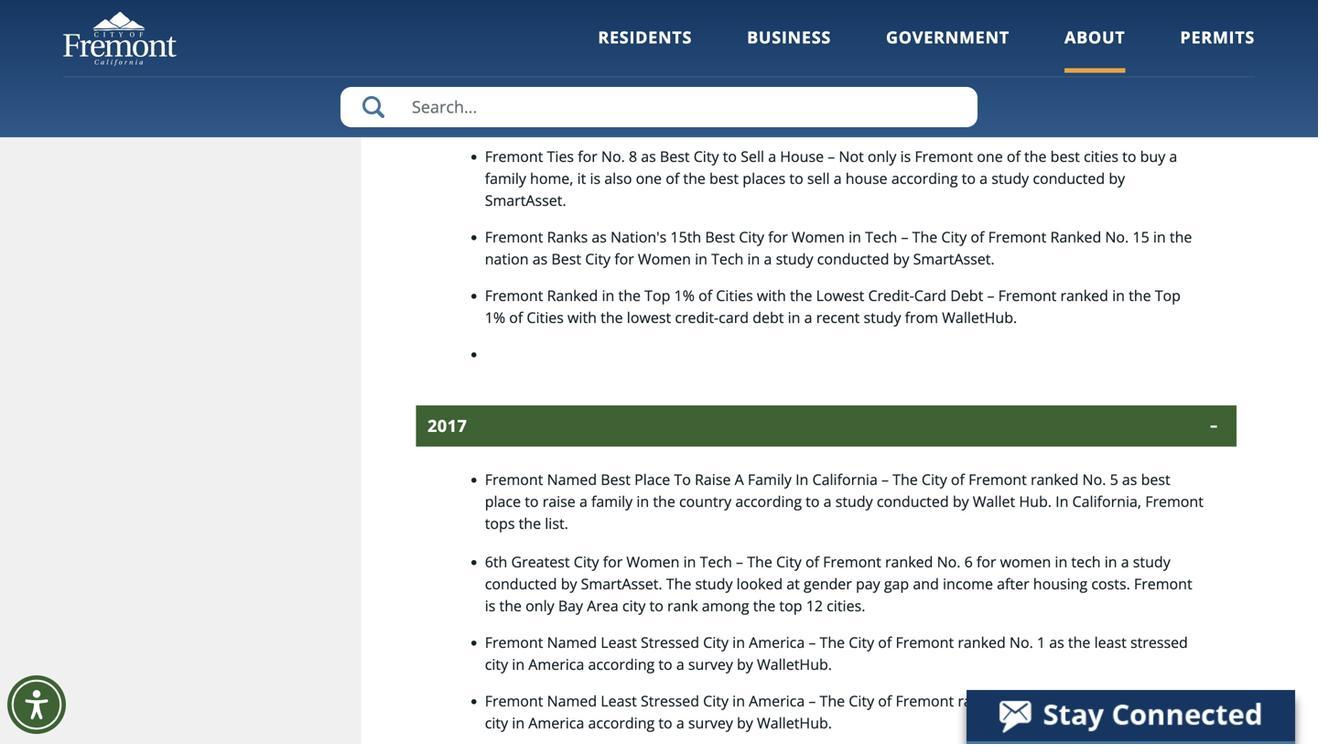 Task type: describe. For each thing, give the bounding box(es) containing it.
fremont ranked in the top 1% of cities with the lowest credit-card debt – fremont ranked in the top 1% of cities with the lowest credit-card debt in a recent study from wallethub.
[[485, 286, 1181, 327]]

top inside fremont ranks no. 9 as best city to raise a family – fremont ranked no. 9 as the best big city in the u.s. to raise a family in a study conducted by smartasset. fremont is the only california city in the top 10.
[[1122, 110, 1145, 129]]

institute
[[854, 7, 911, 27]]

by inside fremont ranks as nation's 15th best city for women in tech – the city of fremont ranked no. 15 in the nation as best city for women in tech in a study conducted by smartasset.
[[893, 249, 910, 269]]

274
[[1165, 7, 1190, 27]]

lowest
[[816, 286, 865, 305]]

tops inside fremont named best place to raise a family in california – the city of fremont ranked no. 5 as best place to raise a family in the country according to a study conducted by wallet hub. in california, fremont tops the list.
[[485, 513, 515, 533]]

0 vertical spatial cities
[[716, 286, 753, 305]]

to inside 6th greatest city for women in tech – the city of fremont ranked no. 6 for women in tech in a study conducted by smartasset. the study looked at gender pay gap and income after housing costs. fremont is the only bay area city to rank among the top 12 cities.
[[650, 596, 664, 616]]

us
[[636, 29, 655, 49]]

rank
[[667, 596, 698, 616]]

conducted inside fremont ranks no. 9 as best city to raise a family – fremont ranked no. 9 as the best big city in the u.s. to raise a family in a study conducted by smartasset. fremont is the only california city in the top 10.
[[666, 110, 739, 129]]

1 top from the left
[[645, 286, 671, 305]]

for right 6
[[977, 552, 997, 572]]

2 least from the top
[[601, 691, 637, 711]]

to
[[674, 470, 691, 489]]

1 vertical spatial 1
[[1037, 633, 1046, 652]]

for up area
[[603, 552, 623, 572]]

list
[[1124, 7, 1144, 27]]

study inside fremont named best place to raise a family in california – the city of fremont ranked no. 5 as best place to raise a family in the country according to a study conducted by wallet hub. in california, fremont tops the list.
[[836, 492, 873, 511]]

1 least from the top
[[601, 633, 637, 652]]

fremont ranks no. 1 most inclusive city by the urban institute – the city of fremont tops the list of 274 of the most-populous us cities on overall inclusion as ranked by the urban institute. the inclusive recovery project looked at overall, economic, and racial inclusion scores.
[[485, 7, 1190, 71]]

1 horizontal spatial urban
[[950, 29, 993, 49]]

1 9 from the left
[[619, 88, 628, 107]]

conducted inside 6th greatest city for women in tech – the city of fremont ranked no. 6 for women in tech in a study conducted by smartasset. the study looked at gender pay gap and income after housing costs. fremont is the only bay area city to rank among the top 12 cities.
[[485, 574, 557, 594]]

no. inside fremont ranks as nation's 15th best city for women in tech – the city of fremont ranked no. 15 in the nation as best city for women in tech in a study conducted by smartasset.
[[1105, 227, 1129, 247]]

housing
[[1033, 574, 1088, 594]]

populous
[[568, 29, 632, 49]]

california inside fremont ranks no. 9 as best city to raise a family – fremont ranked no. 9 as the best big city in the u.s. to raise a family in a study conducted by smartasset. fremont is the only california city in the top 10.
[[983, 110, 1049, 129]]

family inside fremont ties for no. 8 as best city to sell a house – not only is fremont one of the best cities to buy a family home, it is also one of the best places to sell a house according to a study conducted by smartasset.
[[485, 168, 526, 188]]

no. inside fremont named best place to raise a family in california – the city of fremont ranked no. 5 as best place to raise a family in the country according to a study conducted by wallet hub. in california, fremont tops the list.
[[1083, 470, 1106, 489]]

place
[[485, 492, 521, 511]]

of inside fremont ranks as nation's 15th best city for women in tech – the city of fremont ranked no. 15 in the nation as best city for women in tech in a study conducted by smartasset.
[[971, 227, 985, 247]]

recovery
[[485, 51, 547, 71]]

12
[[806, 596, 823, 616]]

ranked inside fremont ranks no. 1 most inclusive city by the urban institute – the city of fremont tops the list of 274 of the most-populous us cities on overall inclusion as ranked by the urban institute. the inclusive recovery project looked at overall, economic, and racial inclusion scores.
[[852, 29, 900, 49]]

best inside fremont ranks no. 9 as best city to raise a family – fremont ranked no. 9 as the best big city in the u.s. to raise a family in a study conducted by smartasset. fremont is the only california city in the top 10.
[[1041, 88, 1070, 107]]

gender
[[804, 574, 852, 594]]

list.
[[545, 513, 568, 533]]

– inside fremont ranks as nation's 15th best city for women in tech – the city of fremont ranked no. 15 in the nation as best city for women in tech in a study conducted by smartasset.
[[901, 227, 909, 247]]

best right nation
[[552, 249, 581, 269]]

economic,
[[723, 51, 793, 71]]

and inside fremont ranks no. 1 most inclusive city by the urban institute – the city of fremont tops the list of 274 of the most-populous us cities on overall inclusion as ranked by the urban institute. the inclusive recovery project looked at overall, economic, and racial inclusion scores.
[[797, 51, 823, 71]]

0 horizontal spatial one
[[636, 168, 662, 188]]

by inside fremont ranks no. 9 as best city to raise a family – fremont ranked no. 9 as the best big city in the u.s. to raise a family in a study conducted by smartasset. fremont is the only california city in the top 10.
[[742, 110, 759, 129]]

racial
[[827, 51, 863, 71]]

best inside fremont ranks no. 9 as best city to raise a family – fremont ranked no. 9 as the best big city in the u.s. to raise a family in a study conducted by smartasset. fremont is the only california city in the top 10.
[[650, 88, 680, 107]]

lowest
[[627, 307, 671, 327]]

as inside fremont ranks no. 1 most inclusive city by the urban institute – the city of fremont tops the list of 274 of the most-populous us cities on overall inclusion as ranked by the urban institute. the inclusive recovery project looked at overall, economic, and racial inclusion scores.
[[833, 29, 848, 49]]

city inside fremont named best place to raise a family in california – the city of fremont ranked no. 5 as best place to raise a family in the country according to a study conducted by wallet hub. in california, fremont tops the list.
[[922, 470, 947, 489]]

best left places
[[710, 168, 739, 188]]

about
[[1065, 26, 1126, 49]]

top inside 6th greatest city for women in tech – the city of fremont ranked no. 6 for women in tech in a study conducted by smartasset. the study looked at gender pay gap and income after housing costs. fremont is the only bay area city to rank among the top 12 cities.
[[779, 596, 802, 616]]

among
[[702, 596, 749, 616]]

1 vertical spatial 1%
[[485, 307, 505, 327]]

area
[[587, 596, 619, 616]]

home,
[[530, 168, 573, 188]]

– inside fremont ties for no. 8 as best city to sell a house – not only is fremont one of the best cities to buy a family home, it is also one of the best places to sell a house according to a study conducted by smartasset.
[[828, 146, 835, 166]]

u.s.
[[1168, 88, 1195, 107]]

after
[[997, 574, 1030, 594]]

a inside 6th greatest city for women in tech – the city of fremont ranked no. 6 for women in tech in a study conducted by smartasset. the study looked at gender pay gap and income after housing costs. fremont is the only bay area city to rank among the top 12 cities.
[[1121, 552, 1129, 572]]

sell
[[741, 146, 764, 166]]

raise inside fremont ranks no. 9 as best city to raise a family – fremont ranked no. 9 as the best big city in the u.s. to raise a family in a study conducted by smartasset. fremont is the only california city in the top 10.
[[503, 110, 536, 129]]

greatest
[[511, 552, 570, 572]]

sell
[[807, 168, 830, 188]]

as inside fremont ties for no. 8 as best city to sell a house – not only is fremont one of the best cities to buy a family home, it is also one of the best places to sell a house according to a study conducted by smartasset.
[[641, 146, 656, 166]]

tech
[[1072, 552, 1101, 572]]

only inside fremont ranks no. 9 as best city to raise a family – fremont ranked no. 9 as the best big city in the u.s. to raise a family in a study conducted by smartasset. fremont is the only california city in the top 10.
[[951, 110, 980, 129]]

ranks for to
[[547, 88, 588, 107]]

women inside 6th greatest city for women in tech – the city of fremont ranked no. 6 for women in tech in a study conducted by smartasset. the study looked at gender pay gap and income after housing costs. fremont is the only bay area city to rank among the top 12 cities.
[[627, 552, 680, 572]]

big
[[1074, 88, 1095, 107]]

1 least from the top
[[1095, 633, 1127, 652]]

no. inside 6th greatest city for women in tech – the city of fremont ranked no. 6 for women in tech in a study conducted by smartasset. the study looked at gender pay gap and income after housing costs. fremont is the only bay area city to rank among the top 12 cities.
[[937, 552, 961, 572]]

1 inside fremont ranks no. 1 most inclusive city by the urban institute – the city of fremont tops the list of 274 of the most-populous us cities on overall inclusion as ranked by the urban institute. the inclusive recovery project looked at overall, economic, and racial inclusion scores.
[[619, 7, 628, 27]]

business
[[747, 26, 831, 49]]

ranked inside fremont ranks as nation's 15th best city for women in tech – the city of fremont ranked no. 15 in the nation as best city for women in tech in a study conducted by smartasset.
[[1051, 227, 1102, 247]]

women
[[1000, 552, 1051, 572]]

wallet
[[973, 492, 1016, 511]]

nation
[[485, 249, 529, 269]]

best right the 15th
[[705, 227, 735, 247]]

in inside fremont named best place to raise a family in california – the city of fremont ranked no. 5 as best place to raise a family in the country according to a study conducted by wallet hub. in california, fremont tops the list.
[[637, 492, 649, 511]]

0 horizontal spatial inclusive
[[669, 7, 728, 27]]

ties
[[547, 146, 574, 166]]

conducted inside fremont named best place to raise a family in california – the city of fremont ranked no. 5 as best place to raise a family in the country according to a study conducted by wallet hub. in california, fremont tops the list.
[[877, 492, 949, 511]]

credit-
[[675, 307, 719, 327]]

it
[[577, 168, 586, 188]]

hub.
[[1019, 492, 1052, 511]]

2 named from the top
[[547, 633, 597, 652]]

not
[[839, 146, 864, 166]]

is right it
[[590, 168, 601, 188]]

overall
[[719, 29, 765, 49]]

0 vertical spatial in
[[796, 470, 809, 489]]

bay
[[558, 596, 583, 616]]

ranks for populous
[[547, 7, 588, 27]]

1 stressed from the top
[[1131, 633, 1188, 652]]

permits
[[1181, 26, 1255, 49]]

0 vertical spatial 1%
[[674, 286, 695, 305]]

1 vertical spatial wallethub.
[[757, 654, 832, 674]]

california,
[[1073, 492, 1142, 511]]

smartasset. inside fremont ranks as nation's 15th best city for women in tech – the city of fremont ranked no. 15 in the nation as best city for women in tech in a study conducted by smartasset.
[[913, 249, 995, 269]]

on
[[697, 29, 715, 49]]

0 vertical spatial one
[[977, 146, 1003, 166]]

the inside fremont named best place to raise a family in california – the city of fremont ranked no. 5 as best place to raise a family in the country according to a study conducted by wallet hub. in california, fremont tops the list.
[[893, 470, 918, 489]]

5
[[1110, 470, 1119, 489]]

2 survey from the top
[[688, 713, 733, 733]]

house
[[780, 146, 824, 166]]

costs.
[[1092, 574, 1130, 594]]

of inside 6th greatest city for women in tech – the city of fremont ranked no. 6 for women in tech in a study conducted by smartasset. the study looked at gender pay gap and income after housing costs. fremont is the only bay area city to rank among the top 12 cities.
[[806, 552, 819, 572]]

card
[[914, 286, 947, 305]]

is right not
[[900, 146, 911, 166]]

place
[[635, 470, 670, 489]]

fremont ranks as nation's 15th best city for women in tech – the city of fremont ranked no. 15 in the nation as best city for women in tech in a study conducted by smartasset.
[[485, 227, 1192, 269]]

government link
[[886, 26, 1010, 73]]

1 horizontal spatial in
[[1056, 492, 1069, 511]]

conducted inside fremont ranks as nation's 15th best city for women in tech – the city of fremont ranked no. 15 in the nation as best city for women in tech in a study conducted by smartasset.
[[817, 249, 889, 269]]

2 9 from the left
[[983, 88, 992, 107]]

15th
[[671, 227, 702, 247]]

6
[[965, 552, 973, 572]]

2017
[[428, 415, 467, 437]]

debt
[[753, 307, 784, 327]]

raise inside fremont named best place to raise a family in california – the city of fremont ranked no. 5 as best place to raise a family in the country according to a study conducted by wallet hub. in california, fremont tops the list.
[[695, 470, 731, 489]]

2 vertical spatial 1
[[1037, 691, 1046, 711]]

0 horizontal spatial cities
[[527, 307, 564, 327]]

8
[[629, 146, 637, 166]]

residents
[[598, 26, 692, 49]]

most
[[631, 7, 666, 27]]

of inside fremont named best place to raise a family in california – the city of fremont ranked no. 5 as best place to raise a family in the country according to a study conducted by wallet hub. in california, fremont tops the list.
[[951, 470, 965, 489]]

fremont ties for no. 8 as best city to sell a house – not only is fremont one of the best cities to buy a family home, it is also one of the best places to sell a house according to a study conducted by smartasset.
[[485, 146, 1178, 210]]



Task type: vqa. For each thing, say whether or not it's contained in the screenshot.
FINANCIAL SERVICES
no



Task type: locate. For each thing, give the bounding box(es) containing it.
1 vertical spatial stressed
[[641, 691, 699, 711]]

women up rank
[[627, 552, 680, 572]]

– inside fremont ranked in the top 1% of cities with the lowest credit-card debt – fremont ranked in the top 1% of cities with the lowest credit-card debt in a recent study from wallethub.
[[987, 286, 995, 305]]

wallethub. inside fremont ranked in the top 1% of cities with the lowest credit-card debt – fremont ranked in the top 1% of cities with the lowest credit-card debt in a recent study from wallethub.
[[942, 307, 1017, 327]]

according
[[892, 168, 958, 188], [735, 492, 802, 511], [588, 654, 655, 674], [588, 713, 655, 733]]

– inside fremont ranks no. 9 as best city to raise a family – fremont ranked no. 9 as the best big city in the u.s. to raise a family in a study conducted by smartasset. fremont is the only california city in the top 10.
[[831, 88, 838, 107]]

0 vertical spatial stressed
[[1131, 633, 1188, 652]]

0 vertical spatial women
[[792, 227, 845, 247]]

2 ranks from the top
[[547, 88, 588, 107]]

in right a
[[796, 470, 809, 489]]

0 horizontal spatial california
[[813, 470, 878, 489]]

1 vertical spatial named
[[547, 633, 597, 652]]

0 horizontal spatial urban
[[808, 7, 851, 27]]

0 vertical spatial inclusive
[[669, 7, 728, 27]]

9 down government link in the right top of the page
[[983, 88, 992, 107]]

cities
[[716, 286, 753, 305], [527, 307, 564, 327]]

raise up list.
[[543, 492, 576, 511]]

ranked
[[1051, 227, 1102, 247], [547, 286, 598, 305]]

to
[[713, 88, 727, 107], [485, 110, 499, 129], [723, 146, 737, 166], [1123, 146, 1137, 166], [790, 168, 804, 188], [962, 168, 976, 188], [525, 492, 539, 511], [806, 492, 820, 511], [650, 596, 664, 616], [659, 654, 673, 674], [659, 713, 673, 733]]

country
[[679, 492, 732, 511]]

buy
[[1140, 146, 1166, 166]]

1 horizontal spatial raise
[[543, 492, 576, 511]]

a
[[735, 470, 744, 489]]

cities inside fremont ranks no. 1 most inclusive city by the urban institute – the city of fremont tops the list of 274 of the most-populous us cities on overall inclusion as ranked by the urban institute. the inclusive recovery project looked at overall, economic, and racial inclusion scores.
[[659, 29, 693, 49]]

at inside 6th greatest city for women in tech – the city of fremont ranked no. 6 for women in tech in a study conducted by smartasset. the study looked at gender pay gap and income after housing costs. fremont is the only bay area city to rank among the top 12 cities.
[[787, 574, 800, 594]]

– inside fremont named best place to raise a family in california – the city of fremont ranked no. 5 as best place to raise a family in the country according to a study conducted by wallet hub. in california, fremont tops the list.
[[882, 470, 889, 489]]

0 horizontal spatial inclusion
[[768, 29, 829, 49]]

ranked inside fremont named best place to raise a family in california – the city of fremont ranked no. 5 as best place to raise a family in the country according to a study conducted by wallet hub. in california, fremont tops the list.
[[1031, 470, 1079, 489]]

only up house on the right
[[868, 146, 897, 166]]

tech up card
[[711, 249, 744, 269]]

1 horizontal spatial ranked
[[1051, 227, 1102, 247]]

3 ranks from the top
[[547, 227, 588, 247]]

smartasset. up area
[[581, 574, 663, 594]]

wallethub.
[[942, 307, 1017, 327], [757, 654, 832, 674], [757, 713, 832, 733]]

1 horizontal spatial 9
[[983, 88, 992, 107]]

0 vertical spatial named
[[547, 470, 597, 489]]

1 horizontal spatial with
[[757, 286, 786, 305]]

1 vertical spatial in
[[1056, 492, 1069, 511]]

1 horizontal spatial at
[[787, 574, 800, 594]]

tech up 'among'
[[700, 552, 732, 572]]

1 vertical spatial top
[[779, 596, 802, 616]]

nation's
[[611, 227, 667, 247]]

women down the 15th
[[638, 249, 691, 269]]

0 horizontal spatial with
[[568, 307, 597, 327]]

city inside fremont ties for no. 8 as best city to sell a house – not only is fremont one of the best cities to buy a family home, it is also one of the best places to sell a house according to a study conducted by smartasset.
[[694, 146, 719, 166]]

1 vertical spatial raise
[[543, 492, 576, 511]]

family inside fremont named best place to raise a family in california – the city of fremont ranked no. 5 as best place to raise a family in the country according to a study conducted by wallet hub. in california, fremont tops the list.
[[591, 492, 633, 511]]

with up debt
[[757, 286, 786, 305]]

permits link
[[1181, 26, 1255, 73]]

2 stressed from the top
[[641, 691, 699, 711]]

0 horizontal spatial top
[[779, 596, 802, 616]]

raise inside fremont ranks no. 9 as best city to raise a family – fremont ranked no. 9 as the best big city in the u.s. to raise a family in a study conducted by smartasset. fremont is the only california city in the top 10.
[[731, 88, 767, 107]]

study
[[625, 110, 663, 129], [992, 168, 1029, 188], [776, 249, 813, 269], [864, 307, 901, 327], [836, 492, 873, 511], [1133, 552, 1171, 572], [695, 574, 733, 594]]

at down us
[[652, 51, 666, 71]]

fremont named least stressed city in america – the city of fremont ranked no. 1 as the least stressed city in america according to a survey by wallethub.
[[485, 633, 1188, 674], [485, 691, 1188, 733]]

0 horizontal spatial ranked
[[547, 286, 598, 305]]

ranked inside 6th greatest city for women in tech – the city of fremont ranked no. 6 for women in tech in a study conducted by smartasset. the study looked at gender pay gap and income after housing costs. fremont is the only bay area city to rank among the top 12 cities.
[[885, 552, 933, 572]]

the
[[782, 7, 804, 27], [1098, 7, 1120, 27], [502, 29, 525, 49], [924, 29, 946, 49], [1014, 88, 1037, 107], [1142, 88, 1164, 107], [924, 110, 947, 129], [1096, 110, 1118, 129], [1024, 146, 1047, 166], [683, 168, 706, 188], [1170, 227, 1192, 247], [618, 286, 641, 305], [790, 286, 813, 305], [1129, 286, 1151, 305], [601, 307, 623, 327], [653, 492, 676, 511], [519, 513, 541, 533], [499, 596, 522, 616], [753, 596, 776, 616], [1068, 633, 1091, 652], [1068, 691, 1091, 711]]

cities up card
[[716, 286, 753, 305]]

places
[[743, 168, 786, 188]]

1 vertical spatial ranked
[[547, 286, 598, 305]]

the inside fremont ranks as nation's 15th best city for women in tech – the city of fremont ranked no. 15 in the nation as best city for women in tech in a study conducted by smartasset.
[[1170, 227, 1192, 247]]

women down sell
[[792, 227, 845, 247]]

0 horizontal spatial looked
[[602, 51, 649, 71]]

and inside 6th greatest city for women in tech – the city of fremont ranked no. 6 for women in tech in a study conducted by smartasset. the study looked at gender pay gap and income after housing costs. fremont is the only bay area city to rank among the top 12 cities.
[[913, 574, 939, 594]]

0 horizontal spatial in
[[796, 470, 809, 489]]

smartasset. inside fremont ties for no. 8 as best city to sell a house – not only is fremont one of the best cities to buy a family home, it is also one of the best places to sell a house according to a study conducted by smartasset.
[[485, 190, 566, 210]]

1 vertical spatial tech
[[711, 249, 744, 269]]

smartasset. inside fremont ranks no. 9 as best city to raise a family – fremont ranked no. 9 as the best big city in the u.s. to raise a family in a study conducted by smartasset. fremont is the only california city in the top 10.
[[763, 110, 844, 129]]

urban
[[808, 7, 851, 27], [950, 29, 993, 49]]

conducted down big
[[1033, 168, 1105, 188]]

one
[[977, 146, 1003, 166], [636, 168, 662, 188]]

according inside fremont named best place to raise a family in california – the city of fremont ranked no. 5 as best place to raise a family in the country according to a study conducted by wallet hub. in california, fremont tops the list.
[[735, 492, 802, 511]]

ranked
[[852, 29, 900, 49], [904, 88, 952, 107], [1061, 286, 1109, 305], [1031, 470, 1079, 489], [885, 552, 933, 572], [958, 633, 1006, 652], [958, 691, 1006, 711]]

1 ranks from the top
[[547, 7, 588, 27]]

1 vertical spatial survey
[[688, 713, 733, 733]]

1 named from the top
[[547, 470, 597, 489]]

smartasset. inside 6th greatest city for women in tech – the city of fremont ranked no. 6 for women in tech in a study conducted by smartasset. the study looked at gender pay gap and income after housing costs. fremont is the only bay area city to rank among the top 12 cities.
[[581, 574, 663, 594]]

america
[[749, 633, 805, 652], [529, 654, 584, 674], [749, 691, 805, 711], [529, 713, 584, 733]]

1 horizontal spatial cities
[[1084, 146, 1119, 166]]

a inside fremont ranked in the top 1% of cities with the lowest credit-card debt – fremont ranked in the top 1% of cities with the lowest credit-card debt in a recent study from wallethub.
[[804, 307, 813, 327]]

scores.
[[932, 51, 980, 71]]

by inside fremont named best place to raise a family in california – the city of fremont ranked no. 5 as best place to raise a family in the country according to a study conducted by wallet hub. in california, fremont tops the list.
[[953, 492, 969, 511]]

1 vertical spatial raise
[[695, 470, 731, 489]]

most-
[[529, 29, 568, 49]]

no. inside fremont ranks no. 1 most inclusive city by the urban institute – the city of fremont tops the list of 274 of the most-populous us cities on overall inclusion as ranked by the urban institute. the inclusive recovery project looked at overall, economic, and racial inclusion scores.
[[592, 7, 615, 27]]

survey
[[688, 654, 733, 674], [688, 713, 733, 733]]

1 vertical spatial stressed
[[1131, 691, 1188, 711]]

0 vertical spatial and
[[797, 51, 823, 71]]

1 horizontal spatial california
[[983, 110, 1049, 129]]

0 vertical spatial raise
[[503, 110, 536, 129]]

card
[[719, 307, 749, 327]]

1 vertical spatial family
[[748, 470, 792, 489]]

smartasset. up debt
[[913, 249, 995, 269]]

with
[[757, 286, 786, 305], [568, 307, 597, 327]]

at
[[652, 51, 666, 71], [787, 574, 800, 594]]

for down the nation's
[[615, 249, 634, 269]]

raise
[[731, 88, 767, 107], [695, 470, 731, 489]]

1 vertical spatial inclusion
[[867, 51, 928, 71]]

city
[[1098, 88, 1122, 107], [1052, 110, 1076, 129], [622, 596, 646, 616], [485, 654, 508, 674], [485, 713, 508, 733]]

only down scores.
[[951, 110, 980, 129]]

debt
[[951, 286, 984, 305]]

at left gender
[[787, 574, 800, 594]]

ranked inside fremont ranked in the top 1% of cities with the lowest credit-card debt – fremont ranked in the top 1% of cities with the lowest credit-card debt in a recent study from wallethub.
[[1061, 286, 1109, 305]]

1 fremont named least stressed city in america – the city of fremont ranked no. 1 as the least stressed city in america according to a survey by wallethub. from the top
[[485, 633, 1188, 674]]

ranks inside fremont ranks as nation's 15th best city for women in tech – the city of fremont ranked no. 15 in the nation as best city for women in tech in a study conducted by smartasset.
[[547, 227, 588, 247]]

fremont ranks no. 9 as best city to raise a family – fremont ranked no. 9 as the best big city in the u.s. to raise a family in a study conducted by smartasset. fremont is the only california city in the top 10.
[[485, 88, 1195, 129]]

looked inside 6th greatest city for women in tech – the city of fremont ranked no. 6 for women in tech in a study conducted by smartasset. the study looked at gender pay gap and income after housing costs. fremont is the only bay area city to rank among the top 12 cities.
[[737, 574, 783, 594]]

only left 'bay'
[[526, 596, 555, 616]]

1 vertical spatial california
[[813, 470, 878, 489]]

top left 12
[[779, 596, 802, 616]]

0 horizontal spatial only
[[526, 596, 555, 616]]

family
[[783, 88, 827, 107], [748, 470, 792, 489]]

best left 'place'
[[601, 470, 631, 489]]

0 vertical spatial tech
[[865, 227, 898, 247]]

1 horizontal spatial top
[[1155, 286, 1181, 305]]

business link
[[747, 26, 831, 73]]

0 vertical spatial tops
[[1064, 7, 1094, 27]]

conducted down 'overall,'
[[666, 110, 739, 129]]

for down places
[[768, 227, 788, 247]]

ranked inside fremont ranks no. 9 as best city to raise a family – fremont ranked no. 9 as the best big city in the u.s. to raise a family in a study conducted by smartasset. fremont is the only california city in the top 10.
[[904, 88, 952, 107]]

for inside fremont ties for no. 8 as best city to sell a house – not only is fremont one of the best cities to buy a family home, it is also one of the best places to sell a house according to a study conducted by smartasset.
[[578, 146, 598, 166]]

institute.
[[997, 29, 1057, 49]]

0 horizontal spatial and
[[797, 51, 823, 71]]

best left big
[[1041, 88, 1070, 107]]

from
[[905, 307, 938, 327]]

raise down recovery
[[503, 110, 536, 129]]

tech inside 6th greatest city for women in tech – the city of fremont ranked no. 6 for women in tech in a study conducted by smartasset. the study looked at gender pay gap and income after housing costs. fremont is the only bay area city to rank among the top 12 cities.
[[700, 552, 732, 572]]

1 vertical spatial urban
[[950, 29, 993, 49]]

least
[[1095, 633, 1127, 652], [1095, 691, 1127, 711]]

fremont named best place to raise a family in california – the city of fremont ranked no. 5 as best place to raise a family in the country according to a study conducted by wallet hub. in california, fremont tops the list.
[[485, 470, 1204, 533]]

recent
[[816, 307, 860, 327]]

government
[[886, 26, 1010, 49]]

ranked inside fremont ranked in the top 1% of cities with the lowest credit-card debt – fremont ranked in the top 1% of cities with the lowest credit-card debt in a recent study from wallethub.
[[547, 286, 598, 305]]

0 vertical spatial with
[[757, 286, 786, 305]]

0 vertical spatial looked
[[602, 51, 649, 71]]

0 horizontal spatial at
[[652, 51, 666, 71]]

the
[[926, 7, 951, 27], [1061, 29, 1086, 49], [912, 227, 938, 247], [893, 470, 918, 489], [747, 552, 773, 572], [666, 574, 692, 594], [820, 633, 845, 652], [820, 691, 845, 711]]

2 vertical spatial named
[[547, 691, 597, 711]]

a inside fremont ranks as nation's 15th best city for women in tech – the city of fremont ranked no. 15 in the nation as best city for women in tech in a study conducted by smartasset.
[[764, 249, 772, 269]]

raise
[[503, 110, 536, 129], [543, 492, 576, 511]]

only inside fremont ties for no. 8 as best city to sell a house – not only is fremont one of the best cities to buy a family home, it is also one of the best places to sell a house according to a study conducted by smartasset.
[[868, 146, 897, 166]]

conducted up lowest
[[817, 249, 889, 269]]

1 vertical spatial family
[[485, 168, 526, 188]]

best inside fremont ties for no. 8 as best city to sell a house – not only is fremont one of the best cities to buy a family home, it is also one of the best places to sell a house according to a study conducted by smartasset.
[[660, 146, 690, 166]]

conducted inside fremont ties for no. 8 as best city to sell a house – not only is fremont one of the best cities to buy a family home, it is also one of the best places to sell a house according to a study conducted by smartasset.
[[1033, 168, 1105, 188]]

10.
[[1149, 110, 1170, 129]]

residents link
[[598, 26, 692, 73]]

and down business
[[797, 51, 823, 71]]

6th greatest city for women in tech – the city of fremont ranked no. 6 for women in tech in a study conducted by smartasset. the study looked at gender pay gap and income after housing costs. fremont is the only bay area city to rank among the top 12 cities.
[[485, 552, 1193, 616]]

urban up scores.
[[950, 29, 993, 49]]

0 vertical spatial at
[[652, 51, 666, 71]]

the inside fremont ranks as nation's 15th best city for women in tech – the city of fremont ranked no. 15 in the nation as best city for women in tech in a study conducted by smartasset.
[[912, 227, 938, 247]]

1 vertical spatial ranks
[[547, 88, 588, 107]]

1 vertical spatial cities
[[1084, 146, 1119, 166]]

smartasset. down 'home,'
[[485, 190, 566, 210]]

study inside fremont ranks as nation's 15th best city for women in tech – the city of fremont ranked no. 15 in the nation as best city for women in tech in a study conducted by smartasset.
[[776, 249, 813, 269]]

for up it
[[578, 146, 598, 166]]

raise inside fremont named best place to raise a family in california – the city of fremont ranked no. 5 as best place to raise a family in the country according to a study conducted by wallet hub. in california, fremont tops the list.
[[543, 492, 576, 511]]

urban up racial
[[808, 7, 851, 27]]

0 vertical spatial 1
[[619, 7, 628, 27]]

raise up country at the bottom right of page
[[695, 470, 731, 489]]

cities down nation
[[527, 307, 564, 327]]

6th
[[485, 552, 508, 572]]

conducted down greatest
[[485, 574, 557, 594]]

study inside fremont ranked in the top 1% of cities with the lowest credit-card debt – fremont ranked in the top 1% of cities with the lowest credit-card debt in a recent study from wallethub.
[[864, 307, 901, 327]]

tops down place
[[485, 513, 515, 533]]

1 vertical spatial inclusive
[[1090, 29, 1149, 49]]

for
[[578, 146, 598, 166], [768, 227, 788, 247], [615, 249, 634, 269], [603, 552, 623, 572], [977, 552, 997, 572]]

top left 10.
[[1122, 110, 1145, 129]]

family down business link
[[783, 88, 827, 107]]

1 vertical spatial only
[[868, 146, 897, 166]]

2 fremont named least stressed city in america – the city of fremont ranked no. 1 as the least stressed city in america according to a survey by wallethub. from the top
[[485, 691, 1188, 733]]

is down 6th
[[485, 596, 496, 616]]

ranks up most-
[[547, 7, 588, 27]]

inclusive
[[669, 7, 728, 27], [1090, 29, 1149, 49]]

1 stressed from the top
[[641, 633, 699, 652]]

by inside 6th greatest city for women in tech – the city of fremont ranked no. 6 for women in tech in a study conducted by smartasset. the study looked at gender pay gap and income after housing costs. fremont is the only bay area city to rank among the top 12 cities.
[[561, 574, 577, 594]]

0 vertical spatial family
[[783, 88, 827, 107]]

ranks down it
[[547, 227, 588, 247]]

project
[[551, 51, 598, 71]]

raise down economic,
[[731, 88, 767, 107]]

credit-
[[868, 286, 914, 305]]

inclusive down list
[[1090, 29, 1149, 49]]

best right 5 at the bottom right
[[1141, 470, 1171, 489]]

1 vertical spatial women
[[638, 249, 691, 269]]

1 vertical spatial at
[[787, 574, 800, 594]]

0 horizontal spatial top
[[645, 286, 671, 305]]

and right gap
[[913, 574, 939, 594]]

0 vertical spatial inclusion
[[768, 29, 829, 49]]

income
[[943, 574, 993, 594]]

house
[[846, 168, 888, 188]]

0 vertical spatial stressed
[[641, 633, 699, 652]]

3 named from the top
[[547, 691, 597, 711]]

1 vertical spatial cities
[[527, 307, 564, 327]]

best
[[650, 88, 680, 107], [660, 146, 690, 166], [705, 227, 735, 247], [552, 249, 581, 269], [601, 470, 631, 489]]

2 vertical spatial only
[[526, 596, 555, 616]]

ranks inside fremont ranks no. 1 most inclusive city by the urban institute – the city of fremont tops the list of 274 of the most-populous us cities on overall inclusion as ranked by the urban institute. the inclusive recovery project looked at overall, economic, and racial inclusion scores.
[[547, 7, 588, 27]]

women
[[792, 227, 845, 247], [638, 249, 691, 269], [627, 552, 680, 572]]

by
[[762, 7, 778, 27], [904, 29, 920, 49], [742, 110, 759, 129], [1109, 168, 1125, 188], [893, 249, 910, 269], [953, 492, 969, 511], [561, 574, 577, 594], [737, 654, 753, 674], [737, 713, 753, 733]]

2 vertical spatial wallethub.
[[757, 713, 832, 733]]

9
[[619, 88, 628, 107], [983, 88, 992, 107]]

0 vertical spatial ranked
[[1051, 227, 1102, 247]]

1 vertical spatial fremont named least stressed city in america – the city of fremont ranked no. 1 as the least stressed city in america according to a survey by wallethub.
[[485, 691, 1188, 733]]

in
[[1125, 88, 1138, 107], [597, 110, 609, 129], [1080, 110, 1092, 129], [849, 227, 861, 247], [1153, 227, 1166, 247], [695, 249, 708, 269], [748, 249, 760, 269], [602, 286, 615, 305], [1112, 286, 1125, 305], [788, 307, 801, 327], [637, 492, 649, 511], [684, 552, 696, 572], [1055, 552, 1068, 572], [1105, 552, 1117, 572], [733, 633, 745, 652], [512, 654, 525, 674], [733, 691, 745, 711], [512, 713, 525, 733]]

is down government link in the right top of the page
[[910, 110, 921, 129]]

best right 8 on the left top
[[660, 146, 690, 166]]

as
[[833, 29, 848, 49], [631, 88, 647, 107], [996, 88, 1011, 107], [641, 146, 656, 166], [592, 227, 607, 247], [533, 249, 548, 269], [1122, 470, 1137, 489], [1049, 633, 1065, 652], [1049, 691, 1065, 711]]

ranks
[[547, 7, 588, 27], [547, 88, 588, 107], [547, 227, 588, 247]]

1 horizontal spatial 1%
[[674, 286, 695, 305]]

1 vertical spatial with
[[568, 307, 597, 327]]

california inside fremont named best place to raise a family in california – the city of fremont ranked no. 5 as best place to raise a family in the country according to a study conducted by wallet hub. in california, fremont tops the list.
[[813, 470, 878, 489]]

2 vertical spatial ranks
[[547, 227, 588, 247]]

15
[[1133, 227, 1150, 247]]

tops inside fremont ranks no. 1 most inclusive city by the urban institute – the city of fremont tops the list of 274 of the most-populous us cities on overall inclusion as ranked by the urban institute. the inclusive recovery project looked at overall, economic, and racial inclusion scores.
[[1064, 7, 1094, 27]]

0 horizontal spatial raise
[[503, 110, 536, 129]]

tech
[[865, 227, 898, 247], [711, 249, 744, 269], [700, 552, 732, 572]]

9 down 'residents' link
[[619, 88, 628, 107]]

best down big
[[1051, 146, 1080, 166]]

1 horizontal spatial and
[[913, 574, 939, 594]]

study inside fremont ties for no. 8 as best city to sell a house – not only is fremont one of the best cities to buy a family home, it is also one of the best places to sell a house according to a study conducted by smartasset.
[[992, 168, 1029, 188]]

conducted left wallet
[[877, 492, 949, 511]]

pay
[[856, 574, 880, 594]]

by inside fremont ties for no. 8 as best city to sell a house – not only is fremont one of the best cities to buy a family home, it is also one of the best places to sell a house according to a study conducted by smartasset.
[[1109, 168, 1125, 188]]

0 horizontal spatial tops
[[485, 513, 515, 533]]

smartasset. up house
[[763, 110, 844, 129]]

family inside fremont ranks no. 9 as best city to raise a family – fremont ranked no. 9 as the best big city in the u.s. to raise a family in a study conducted by smartasset. fremont is the only california city in the top 10.
[[552, 110, 593, 129]]

is
[[910, 110, 921, 129], [900, 146, 911, 166], [590, 168, 601, 188], [485, 596, 496, 616]]

inclusion up economic,
[[768, 29, 829, 49]]

best inside fremont named best place to raise a family in california – the city of fremont ranked no. 5 as best place to raise a family in the country according to a study conducted by wallet hub. in california, fremont tops the list.
[[1141, 470, 1171, 489]]

according inside fremont ties for no. 8 as best city to sell a house – not only is fremont one of the best cities to buy a family home, it is also one of the best places to sell a house according to a study conducted by smartasset.
[[892, 168, 958, 188]]

1 horizontal spatial inclusion
[[867, 51, 928, 71]]

1 vertical spatial least
[[1095, 691, 1127, 711]]

1 vertical spatial tops
[[485, 513, 515, 533]]

is inside fremont ranks no. 9 as best city to raise a family – fremont ranked no. 9 as the best big city in the u.s. to raise a family in a study conducted by smartasset. fremont is the only california city in the top 10.
[[910, 110, 921, 129]]

1% down nation
[[485, 307, 505, 327]]

1 vertical spatial looked
[[737, 574, 783, 594]]

1 vertical spatial least
[[601, 691, 637, 711]]

0 vertical spatial cities
[[659, 29, 693, 49]]

1 horizontal spatial inclusive
[[1090, 29, 1149, 49]]

0 vertical spatial least
[[1095, 633, 1127, 652]]

named inside fremont named best place to raise a family in california – the city of fremont ranked no. 5 as best place to raise a family in the country according to a study conducted by wallet hub. in california, fremont tops the list.
[[547, 470, 597, 489]]

ranks down project
[[547, 88, 588, 107]]

1 vertical spatial one
[[636, 168, 662, 188]]

cities inside fremont ties for no. 8 as best city to sell a house – not only is fremont one of the best cities to buy a family home, it is also one of the best places to sell a house according to a study conducted by smartasset.
[[1084, 146, 1119, 166]]

looked up 'among'
[[737, 574, 783, 594]]

2 vertical spatial tech
[[700, 552, 732, 572]]

city inside fremont ranks no. 9 as best city to raise a family – fremont ranked no. 9 as the best big city in the u.s. to raise a family in a study conducted by smartasset. fremont is the only california city in the top 10.
[[684, 88, 710, 107]]

0 vertical spatial family
[[552, 110, 593, 129]]

1 survey from the top
[[688, 654, 733, 674]]

also
[[605, 168, 632, 188]]

study inside fremont ranks no. 9 as best city to raise a family – fremont ranked no. 9 as the best big city in the u.s. to raise a family in a study conducted by smartasset. fremont is the only california city in the top 10.
[[625, 110, 663, 129]]

2 least from the top
[[1095, 691, 1127, 711]]

– inside fremont ranks no. 1 most inclusive city by the urban institute – the city of fremont tops the list of 274 of the most-populous us cities on overall inclusion as ranked by the urban institute. the inclusive recovery project looked at overall, economic, and racial inclusion scores.
[[915, 7, 922, 27]]

0 vertical spatial california
[[983, 110, 1049, 129]]

– inside 6th greatest city for women in tech – the city of fremont ranked no. 6 for women in tech in a study conducted by smartasset. the study looked at gender pay gap and income after housing costs. fremont is the only bay area city to rank among the top 12 cities.
[[736, 552, 743, 572]]

overall,
[[669, 51, 719, 71]]

family inside fremont named best place to raise a family in california – the city of fremont ranked no. 5 as best place to raise a family in the country according to a study conducted by wallet hub. in california, fremont tops the list.
[[748, 470, 792, 489]]

2 top from the left
[[1155, 286, 1181, 305]]

cities left buy
[[1084, 146, 1119, 166]]

1 vertical spatial and
[[913, 574, 939, 594]]

city inside 6th greatest city for women in tech – the city of fremont ranked no. 6 for women in tech in a study conducted by smartasset. the study looked at gender pay gap and income after housing costs. fremont is the only bay area city to rank among the top 12 cities.
[[622, 596, 646, 616]]

fremont
[[485, 7, 543, 27], [1002, 7, 1060, 27], [485, 88, 543, 107], [842, 88, 900, 107], [848, 110, 906, 129], [485, 146, 543, 166], [915, 146, 973, 166], [485, 227, 543, 247], [988, 227, 1047, 247], [485, 286, 543, 305], [998, 286, 1057, 305], [485, 470, 543, 489], [969, 470, 1027, 489], [1145, 492, 1204, 511], [823, 552, 882, 572], [1134, 574, 1193, 594], [485, 633, 543, 652], [896, 633, 954, 652], [485, 691, 543, 711], [896, 691, 954, 711]]

family
[[552, 110, 593, 129], [485, 168, 526, 188], [591, 492, 633, 511]]

about link
[[1065, 26, 1126, 73]]

tops left list
[[1064, 7, 1094, 27]]

inclusive up on
[[669, 7, 728, 27]]

1 horizontal spatial looked
[[737, 574, 783, 594]]

1 horizontal spatial tops
[[1064, 7, 1094, 27]]

only inside 6th greatest city for women in tech – the city of fremont ranked no. 6 for women in tech in a study conducted by smartasset. the study looked at gender pay gap and income after housing costs. fremont is the only bay area city to rank among the top 12 cities.
[[526, 596, 555, 616]]

in right the hub.
[[1056, 492, 1069, 511]]

cities up 'overall,'
[[659, 29, 693, 49]]

2 stressed from the top
[[1131, 691, 1188, 711]]

family inside fremont ranks no. 9 as best city to raise a family – fremont ranked no. 9 as the best big city in the u.s. to raise a family in a study conducted by smartasset. fremont is the only california city in the top 10.
[[783, 88, 827, 107]]

stay connected image
[[967, 690, 1294, 742]]

family right a
[[748, 470, 792, 489]]

only
[[951, 110, 980, 129], [868, 146, 897, 166], [526, 596, 555, 616]]

ranks for city
[[547, 227, 588, 247]]

0 vertical spatial ranks
[[547, 7, 588, 27]]

tech up "credit-"
[[865, 227, 898, 247]]

is inside 6th greatest city for women in tech – the city of fremont ranked no. 6 for women in tech in a study conducted by smartasset. the study looked at gender pay gap and income after housing costs. fremont is the only bay area city to rank among the top 12 cities.
[[485, 596, 496, 616]]

gap
[[884, 574, 909, 594]]

best down 'overall,'
[[650, 88, 680, 107]]

best inside fremont named best place to raise a family in california – the city of fremont ranked no. 5 as best place to raise a family in the country according to a study conducted by wallet hub. in california, fremont tops the list.
[[601, 470, 631, 489]]

with left lowest on the top of page
[[568, 307, 597, 327]]

at inside fremont ranks no. 1 most inclusive city by the urban institute – the city of fremont tops the list of 274 of the most-populous us cities on overall inclusion as ranked by the urban institute. the inclusive recovery project looked at overall, economic, and racial inclusion scores.
[[652, 51, 666, 71]]

no. inside fremont ties for no. 8 as best city to sell a house – not only is fremont one of the best cities to buy a family home, it is also one of the best places to sell a house according to a study conducted by smartasset.
[[601, 146, 625, 166]]

inclusion down "institute"
[[867, 51, 928, 71]]

Search text field
[[341, 87, 978, 127]]

0 vertical spatial top
[[1122, 110, 1145, 129]]

ranks inside fremont ranks no. 9 as best city to raise a family – fremont ranked no. 9 as the best big city in the u.s. to raise a family in a study conducted by smartasset. fremont is the only california city in the top 10.
[[547, 88, 588, 107]]

cities.
[[827, 596, 866, 616]]

inclusion
[[768, 29, 829, 49], [867, 51, 928, 71]]

0 vertical spatial wallethub.
[[942, 307, 1017, 327]]

looked down us
[[602, 51, 649, 71]]

2 vertical spatial women
[[627, 552, 680, 572]]

as inside fremont named best place to raise a family in california – the city of fremont ranked no. 5 as best place to raise a family in the country according to a study conducted by wallet hub. in california, fremont tops the list.
[[1122, 470, 1137, 489]]

0 horizontal spatial 1%
[[485, 307, 505, 327]]

a
[[771, 88, 779, 107], [540, 110, 548, 129], [613, 110, 621, 129], [768, 146, 776, 166], [1170, 146, 1178, 166], [834, 168, 842, 188], [980, 168, 988, 188], [764, 249, 772, 269], [804, 307, 813, 327], [579, 492, 588, 511], [824, 492, 832, 511], [1121, 552, 1129, 572], [676, 654, 685, 674], [676, 713, 685, 733]]

2 vertical spatial family
[[591, 492, 633, 511]]

and
[[797, 51, 823, 71], [913, 574, 939, 594]]

looked inside fremont ranks no. 1 most inclusive city by the urban institute – the city of fremont tops the list of 274 of the most-populous us cities on overall inclusion as ranked by the urban institute. the inclusive recovery project looked at overall, economic, and racial inclusion scores.
[[602, 51, 649, 71]]

0 vertical spatial least
[[601, 633, 637, 652]]

1 horizontal spatial one
[[977, 146, 1003, 166]]

1% up credit-
[[674, 286, 695, 305]]



